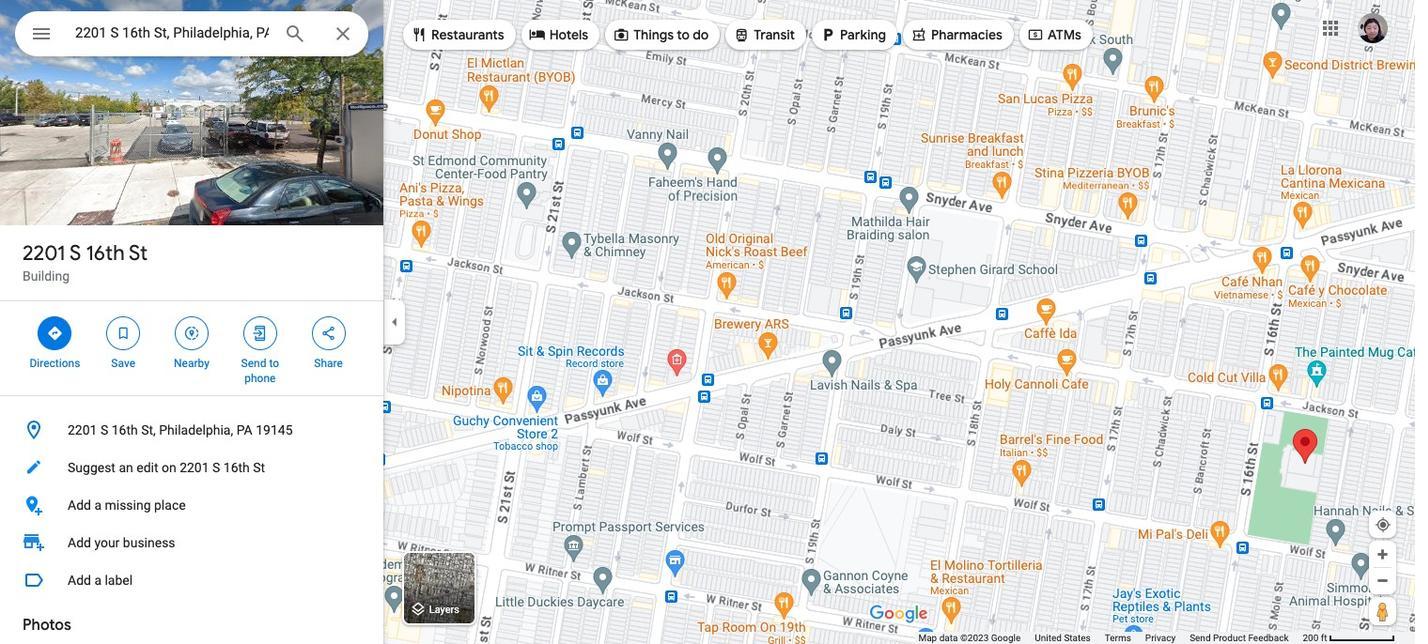 Task type: locate. For each thing, give the bounding box(es) containing it.
1 horizontal spatial 2201
[[68, 423, 97, 438]]

add left label
[[68, 573, 91, 589]]


[[320, 323, 337, 344]]

 pharmacies
[[911, 24, 1003, 45]]

1 vertical spatial st
[[253, 461, 265, 476]]

send up "phone"
[[241, 357, 266, 370]]

2201 inside 2201 s 16th st building
[[23, 241, 65, 267]]

your
[[94, 536, 120, 551]]

©2023
[[961, 634, 989, 644]]

add for add a label
[[68, 573, 91, 589]]

layers
[[429, 605, 460, 617]]

footer inside google maps element
[[919, 633, 1303, 645]]

send inside send to phone
[[241, 357, 266, 370]]

philadelphia,
[[159, 423, 233, 438]]

collapse side panel image
[[385, 312, 405, 333]]

2201 up suggest
[[68, 423, 97, 438]]

transit
[[754, 26, 795, 43]]

footer containing map data ©2023 google
[[919, 633, 1303, 645]]

0 vertical spatial a
[[94, 498, 102, 513]]

 hotels
[[529, 24, 589, 45]]

a for missing
[[94, 498, 102, 513]]

0 vertical spatial send
[[241, 357, 266, 370]]

st inside 2201 s 16th st building
[[129, 241, 148, 267]]

photos
[[23, 617, 71, 636]]

1 horizontal spatial send
[[1190, 634, 1211, 644]]

privacy
[[1146, 634, 1176, 644]]

2 vertical spatial add
[[68, 573, 91, 589]]


[[30, 21, 53, 47]]

2201 up building
[[23, 241, 65, 267]]

states
[[1065, 634, 1091, 644]]

add left 'your'
[[68, 536, 91, 551]]

feedback
[[1249, 634, 1289, 644]]

zoom in image
[[1376, 548, 1390, 562]]

 transit
[[734, 24, 795, 45]]

add a missing place
[[68, 498, 186, 513]]

s inside 2201 s 16th st building
[[69, 241, 81, 267]]

16th left st,
[[112, 423, 138, 438]]

actions for 2201 s 16th st region
[[0, 302, 384, 396]]

product
[[1214, 634, 1247, 644]]

0 vertical spatial s
[[69, 241, 81, 267]]

1 vertical spatial s
[[101, 423, 108, 438]]

s up suggest
[[101, 423, 108, 438]]

0 vertical spatial 2201
[[23, 241, 65, 267]]

1 vertical spatial add
[[68, 536, 91, 551]]


[[529, 24, 546, 45]]

place
[[154, 498, 186, 513]]

atms
[[1048, 26, 1082, 43]]

0 horizontal spatial to
[[269, 357, 279, 370]]

1 a from the top
[[94, 498, 102, 513]]

1 vertical spatial 2201
[[68, 423, 97, 438]]

st inside button
[[253, 461, 265, 476]]

1 horizontal spatial s
[[101, 423, 108, 438]]

to left do
[[677, 26, 690, 43]]

2 a from the top
[[94, 573, 102, 589]]

to inside  things to do
[[677, 26, 690, 43]]

none field inside 2201 s 16th st, philadelphia, pa 19145 field
[[75, 22, 269, 44]]

2201 right on
[[180, 461, 209, 476]]

nearby
[[174, 357, 210, 370]]

united states button
[[1035, 633, 1091, 645]]

data
[[940, 634, 958, 644]]

a inside add a missing place button
[[94, 498, 102, 513]]

None field
[[75, 22, 269, 44]]

2201
[[23, 241, 65, 267], [68, 423, 97, 438], [180, 461, 209, 476]]

a left missing
[[94, 498, 102, 513]]


[[46, 323, 63, 344]]

label
[[105, 573, 133, 589]]

to up "phone"
[[269, 357, 279, 370]]

16th down pa
[[224, 461, 250, 476]]

16th for st,
[[112, 423, 138, 438]]

st
[[129, 241, 148, 267], [253, 461, 265, 476]]

send inside 'button'
[[1190, 634, 1211, 644]]

st up 
[[129, 241, 148, 267]]

2 horizontal spatial s
[[213, 461, 220, 476]]

0 horizontal spatial 2201
[[23, 241, 65, 267]]

terms
[[1105, 634, 1132, 644]]

200
[[1303, 634, 1319, 644]]

16th up 
[[86, 241, 125, 267]]

 restaurants
[[411, 24, 505, 45]]

s
[[69, 241, 81, 267], [101, 423, 108, 438], [213, 461, 220, 476]]

save
[[111, 357, 135, 370]]

to
[[677, 26, 690, 43], [269, 357, 279, 370]]

 parking
[[820, 24, 886, 45]]

add
[[68, 498, 91, 513], [68, 536, 91, 551], [68, 573, 91, 589]]

0 horizontal spatial send
[[241, 357, 266, 370]]

3 add from the top
[[68, 573, 91, 589]]

a inside add a label button
[[94, 573, 102, 589]]

google maps element
[[0, 0, 1416, 645]]

suggest
[[68, 461, 116, 476]]

s for st,
[[101, 423, 108, 438]]

google account: michele murakami  
(michele.murakami@adept.ai) image
[[1358, 13, 1389, 43]]

add a missing place button
[[0, 487, 384, 525]]

a
[[94, 498, 102, 513], [94, 573, 102, 589]]

0 vertical spatial st
[[129, 241, 148, 267]]

0 horizontal spatial s
[[69, 241, 81, 267]]

s up building
[[69, 241, 81, 267]]

terms button
[[1105, 633, 1132, 645]]

2 vertical spatial 16th
[[224, 461, 250, 476]]

1 horizontal spatial st
[[253, 461, 265, 476]]


[[911, 24, 928, 45]]


[[734, 24, 750, 45]]

add down suggest
[[68, 498, 91, 513]]

st down 19145 on the bottom
[[253, 461, 265, 476]]

1 vertical spatial a
[[94, 573, 102, 589]]

1 vertical spatial 16th
[[112, 423, 138, 438]]

1 vertical spatial to
[[269, 357, 279, 370]]

send left product
[[1190, 634, 1211, 644]]

2 add from the top
[[68, 536, 91, 551]]

0 vertical spatial to
[[677, 26, 690, 43]]

united states
[[1035, 634, 1091, 644]]

0 vertical spatial 16th
[[86, 241, 125, 267]]

a for label
[[94, 573, 102, 589]]

st,
[[141, 423, 156, 438]]

footer
[[919, 633, 1303, 645]]

1 add from the top
[[68, 498, 91, 513]]

0 vertical spatial add
[[68, 498, 91, 513]]

2 vertical spatial 2201
[[180, 461, 209, 476]]

1 vertical spatial send
[[1190, 634, 1211, 644]]

send for send to phone
[[241, 357, 266, 370]]

1 horizontal spatial to
[[677, 26, 690, 43]]

send product feedback button
[[1190, 633, 1289, 645]]

2 horizontal spatial 2201
[[180, 461, 209, 476]]

united
[[1035, 634, 1062, 644]]

send
[[241, 357, 266, 370], [1190, 634, 1211, 644]]

0 horizontal spatial st
[[129, 241, 148, 267]]

restaurants
[[432, 26, 505, 43]]

a left label
[[94, 573, 102, 589]]

16th
[[86, 241, 125, 267], [112, 423, 138, 438], [224, 461, 250, 476]]


[[115, 323, 132, 344]]


[[183, 323, 200, 344]]

missing
[[105, 498, 151, 513]]

s down philadelphia,
[[213, 461, 220, 476]]

16th inside 2201 s 16th st building
[[86, 241, 125, 267]]

phone
[[245, 372, 276, 385]]

edit
[[137, 461, 158, 476]]



Task type: describe. For each thing, give the bounding box(es) containing it.
on
[[162, 461, 176, 476]]

2201 s 16th st main content
[[0, 0, 384, 645]]

map data ©2023 google
[[919, 634, 1021, 644]]


[[1027, 24, 1044, 45]]

 search field
[[15, 11, 369, 60]]

2201 for st
[[23, 241, 65, 267]]


[[820, 24, 837, 45]]


[[613, 24, 630, 45]]

business
[[123, 536, 175, 551]]

show your location image
[[1375, 517, 1392, 534]]

do
[[693, 26, 709, 43]]

ft
[[1322, 634, 1328, 644]]

zoom out image
[[1376, 574, 1390, 589]]

19145
[[256, 423, 293, 438]]

send product feedback
[[1190, 634, 1289, 644]]

parking
[[841, 26, 886, 43]]

suggest an edit on 2201 s 16th st button
[[0, 449, 384, 487]]

200 ft button
[[1303, 634, 1396, 644]]

add for add a missing place
[[68, 498, 91, 513]]

 things to do
[[613, 24, 709, 45]]

2201 s 16th st, philadelphia, pa 19145 button
[[0, 412, 384, 449]]

16th for st
[[86, 241, 125, 267]]

2201 s 16th st building
[[23, 241, 148, 284]]

an
[[119, 461, 133, 476]]

add your business
[[68, 536, 175, 551]]

 atms
[[1027, 24, 1082, 45]]

google
[[992, 634, 1021, 644]]

2 vertical spatial s
[[213, 461, 220, 476]]

200 ft
[[1303, 634, 1328, 644]]

things
[[634, 26, 674, 43]]

show street view coverage image
[[1370, 598, 1397, 626]]

add a label
[[68, 573, 133, 589]]

directions
[[30, 357, 80, 370]]


[[411, 24, 428, 45]]

add for add your business
[[68, 536, 91, 551]]

building
[[23, 269, 70, 284]]

 button
[[15, 11, 68, 60]]

send to phone
[[241, 357, 279, 385]]

to inside send to phone
[[269, 357, 279, 370]]

pharmacies
[[932, 26, 1003, 43]]

privacy button
[[1146, 633, 1176, 645]]

2201 for st,
[[68, 423, 97, 438]]

2201 S 16th St, Philadelphia, PA 19145 field
[[15, 11, 369, 56]]

share
[[314, 357, 343, 370]]

2201 s 16th st, philadelphia, pa 19145
[[68, 423, 293, 438]]

add your business link
[[0, 525, 384, 562]]

suggest an edit on 2201 s 16th st
[[68, 461, 265, 476]]

send for send product feedback
[[1190, 634, 1211, 644]]


[[252, 323, 269, 344]]

s for st
[[69, 241, 81, 267]]

hotels
[[550, 26, 589, 43]]

add a label button
[[0, 562, 384, 600]]

map
[[919, 634, 937, 644]]

pa
[[237, 423, 253, 438]]



Task type: vqa. For each thing, say whether or not it's contained in the screenshot.
leftmost SEND
yes



